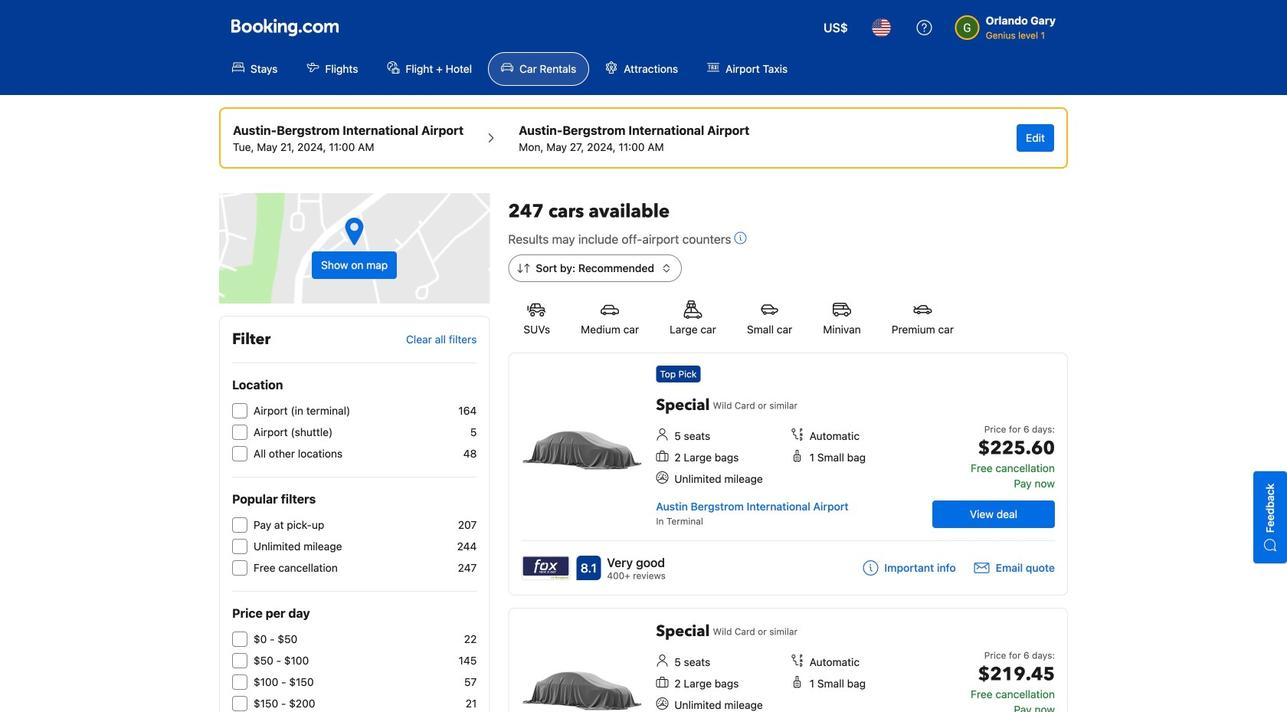 Task type: locate. For each thing, give the bounding box(es) containing it.
1 horizontal spatial group
[[519, 121, 750, 155]]

supplied by fox image
[[522, 556, 570, 579]]

0 horizontal spatial group
[[233, 121, 464, 155]]

group
[[233, 121, 464, 155], [519, 121, 750, 155]]

pick-up date element
[[233, 140, 464, 155]]

product card group
[[508, 353, 1068, 596], [508, 608, 1068, 712]]

2 group from the left
[[519, 121, 750, 155]]

1 group from the left
[[233, 121, 464, 155]]

0 vertical spatial product card group
[[508, 353, 1068, 596]]

if you choose one, you'll need to make your own way there - but prices can be a lot lower. image
[[735, 232, 747, 244]]

1 vertical spatial product card group
[[508, 608, 1068, 712]]

drop-off location element
[[519, 121, 750, 140]]



Task type: describe. For each thing, give the bounding box(es) containing it.
if you choose one, you'll need to make your own way there - but prices can be a lot lower. image
[[735, 232, 747, 244]]

skip to main content element
[[0, 0, 1288, 95]]

drop-off date element
[[519, 140, 750, 155]]

pick-up location element
[[233, 121, 464, 140]]

2 product card group from the top
[[508, 608, 1068, 712]]

1 product card group from the top
[[508, 353, 1068, 596]]



Task type: vqa. For each thing, say whether or not it's contained in the screenshot.
terminal)
no



